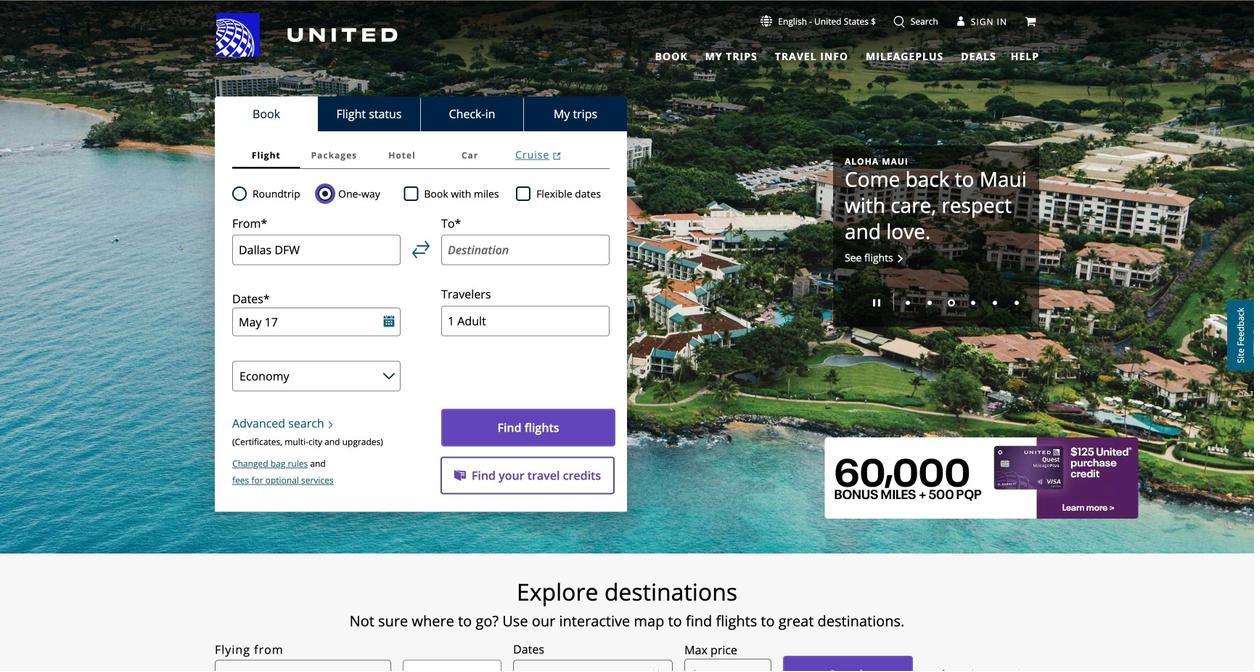 Task type: vqa. For each thing, say whether or not it's contained in the screenshot.
Move forward to switch to the next month. icon
no



Task type: describe. For each thing, give the bounding box(es) containing it.
slide 3 of 6 image
[[948, 299, 955, 306]]

united logo link to homepage image
[[216, 13, 398, 57]]

view cart, click to view list of recently searched saved trips. image
[[1025, 16, 1036, 27]]

reverse origin and destination image
[[412, 241, 430, 258]]

one way flight search element
[[333, 185, 380, 202]]

slide 1 of 6 image
[[906, 301, 910, 305]]

slide 4 of 6 image
[[971, 301, 975, 305]]

pause image
[[873, 299, 880, 306]]

slide 5 of 6 image
[[993, 301, 997, 305]]

Origin text field
[[232, 235, 401, 265]]

please enter the max price in the input text or tab to access the slider to set the max price. element
[[684, 642, 737, 659]]



Task type: locate. For each thing, give the bounding box(es) containing it.
navigation
[[0, 12, 1254, 65]]

main content
[[0, 1, 1254, 671]]

Depart text field
[[232, 308, 401, 336]]

2 vertical spatial tab list
[[232, 142, 610, 169]]

slide 2 of 6 image
[[927, 301, 932, 305]]

round trip flight search element
[[247, 185, 300, 202]]

flying from element
[[215, 641, 284, 659]]

currently in english united states	$ enter to change image
[[761, 15, 772, 27]]

1 vertical spatial tab list
[[215, 97, 627, 131]]

None text field
[[684, 659, 772, 671]]

slide 6 of 6 image
[[1015, 301, 1019, 305]]

Destination text field
[[441, 235, 610, 265]]

explore destinations element
[[131, 578, 1123, 607]]

book with miles element
[[404, 185, 516, 202]]

0 vertical spatial tab list
[[646, 44, 999, 65]]

carousel buttons element
[[845, 288, 1028, 315]]

tab list
[[646, 44, 999, 65], [215, 97, 627, 131], [232, 142, 610, 169]]

not sure where to go? use our interactive map to find flights to great destinations. element
[[131, 613, 1123, 630]]



